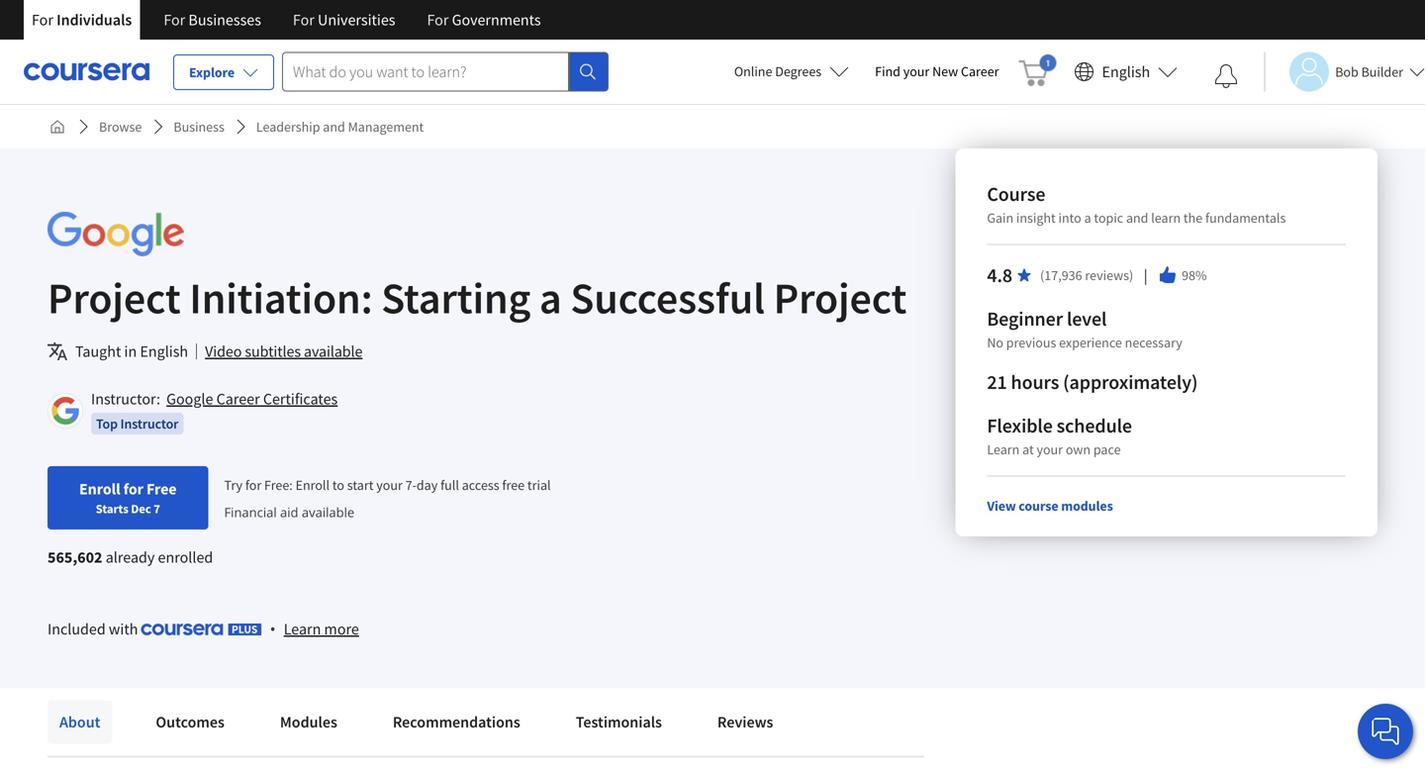 Task type: vqa. For each thing, say whether or not it's contained in the screenshot.
the Browse link
yes



Task type: locate. For each thing, give the bounding box(es) containing it.
career
[[961, 62, 999, 80], [216, 389, 260, 409]]

your right at
[[1037, 440, 1063, 458]]

degrees
[[775, 62, 822, 80]]

already
[[106, 547, 155, 567]]

for left businesses
[[164, 10, 185, 30]]

own
[[1066, 440, 1091, 458]]

outcomes link
[[144, 700, 236, 744]]

learn left at
[[987, 440, 1020, 458]]

for up what do you want to learn? text field
[[427, 10, 449, 30]]

coursera plus image
[[141, 623, 262, 635]]

recommendations
[[393, 712, 520, 732]]

0 horizontal spatial learn
[[284, 619, 321, 639]]

565,602
[[48, 547, 102, 567]]

for left individuals
[[32, 10, 53, 30]]

1 horizontal spatial career
[[961, 62, 999, 80]]

1 vertical spatial a
[[539, 270, 562, 325]]

find
[[875, 62, 901, 80]]

0 horizontal spatial for
[[123, 479, 143, 499]]

for for businesses
[[164, 10, 185, 30]]

video subtitles available
[[205, 341, 363, 361]]

career inside the find your new career link
[[961, 62, 999, 80]]

0 horizontal spatial your
[[376, 476, 403, 494]]

try
[[224, 476, 243, 494]]

0 vertical spatial english
[[1102, 62, 1150, 82]]

free
[[502, 476, 525, 494]]

21 hours (approximately)
[[987, 370, 1198, 394]]

about link
[[48, 700, 112, 744]]

google career certificates link
[[166, 389, 338, 409]]

0 horizontal spatial and
[[323, 118, 345, 136]]

for left universities at top left
[[293, 10, 315, 30]]

your inside try for free: enroll to start your 7-day full access free trial financial aid available
[[376, 476, 403, 494]]

try for free: enroll to start your 7-day full access free trial financial aid available
[[224, 476, 551, 521]]

career right "google"
[[216, 389, 260, 409]]

aid
[[280, 503, 298, 521]]

None search field
[[282, 52, 609, 92]]

business
[[174, 118, 225, 136]]

1 horizontal spatial for
[[245, 476, 262, 494]]

0 horizontal spatial a
[[539, 270, 562, 325]]

your left 7-
[[376, 476, 403, 494]]

more
[[324, 619, 359, 639]]

1 horizontal spatial project
[[774, 270, 907, 325]]

english button
[[1067, 40, 1186, 104]]

full
[[441, 476, 459, 494]]

7-
[[405, 476, 417, 494]]

google career certificates image
[[50, 396, 80, 426]]

and
[[323, 118, 345, 136], [1126, 209, 1149, 227]]

0 horizontal spatial enroll
[[79, 479, 120, 499]]

fundamentals
[[1206, 209, 1286, 227]]

for up dec on the left of page
[[123, 479, 143, 499]]

enroll left to
[[296, 476, 330, 494]]

2 vertical spatial your
[[376, 476, 403, 494]]

a right the starting in the left top of the page
[[539, 270, 562, 325]]

0 vertical spatial your
[[903, 62, 930, 80]]

home image
[[49, 119, 65, 135]]

• learn more
[[270, 618, 359, 639]]

0 vertical spatial learn
[[987, 440, 1020, 458]]

explore
[[189, 63, 235, 81]]

1 vertical spatial your
[[1037, 440, 1063, 458]]

at
[[1023, 440, 1034, 458]]

for individuals
[[32, 10, 132, 30]]

business link
[[166, 109, 232, 145]]

starting
[[381, 270, 531, 325]]

available down to
[[302, 503, 355, 521]]

a right 'into'
[[1084, 209, 1091, 227]]

learn
[[1151, 209, 1181, 227]]

your right find
[[903, 62, 930, 80]]

0 vertical spatial and
[[323, 118, 345, 136]]

and right leadership
[[323, 118, 345, 136]]

learn inside the • learn more
[[284, 619, 321, 639]]

1 vertical spatial and
[[1126, 209, 1149, 227]]

for
[[32, 10, 53, 30], [164, 10, 185, 30], [293, 10, 315, 30], [427, 10, 449, 30]]

financial
[[224, 503, 277, 521]]

1 for from the left
[[32, 10, 53, 30]]

for inside 'enroll for free starts dec 7'
[[123, 479, 143, 499]]

video
[[205, 341, 242, 361]]

for for enroll
[[123, 479, 143, 499]]

your
[[903, 62, 930, 80], [1037, 440, 1063, 458], [376, 476, 403, 494]]

1 horizontal spatial english
[[1102, 62, 1150, 82]]

find your new career
[[875, 62, 999, 80]]

and inside leadership and management 'link'
[[323, 118, 345, 136]]

available up certificates
[[304, 341, 363, 361]]

shopping cart: 1 item image
[[1019, 54, 1057, 86]]

for for universities
[[293, 10, 315, 30]]

bob
[[1335, 63, 1359, 81]]

enroll up starts
[[79, 479, 120, 499]]

1 horizontal spatial and
[[1126, 209, 1149, 227]]

a
[[1084, 209, 1091, 227], [539, 270, 562, 325]]

show notifications image
[[1215, 64, 1238, 88]]

1 vertical spatial career
[[216, 389, 260, 409]]

instructor:
[[91, 389, 160, 409]]

0 vertical spatial a
[[1084, 209, 1091, 227]]

modules
[[1061, 497, 1113, 515]]

(17,936
[[1040, 266, 1082, 284]]

1 vertical spatial english
[[140, 341, 188, 361]]

project
[[48, 270, 181, 325], [774, 270, 907, 325]]

enroll for free starts dec 7
[[79, 479, 177, 517]]

4 for from the left
[[427, 10, 449, 30]]

builder
[[1362, 63, 1404, 81]]

necessary
[[1125, 334, 1183, 351]]

available
[[304, 341, 363, 361], [302, 503, 355, 521]]

1 vertical spatial available
[[302, 503, 355, 521]]

(17,936 reviews) |
[[1040, 264, 1150, 286]]

english right shopping cart: 1 item icon
[[1102, 62, 1150, 82]]

english right in
[[140, 341, 188, 361]]

1 horizontal spatial enroll
[[296, 476, 330, 494]]

a inside course gain insight into a topic and learn the fundamentals
[[1084, 209, 1091, 227]]

0 vertical spatial available
[[304, 341, 363, 361]]

included with
[[48, 619, 141, 639]]

bob builder button
[[1264, 52, 1425, 92]]

flexible
[[987, 413, 1053, 438]]

management
[[348, 118, 424, 136]]

top
[[96, 415, 118, 433]]

career right new
[[961, 62, 999, 80]]

2 for from the left
[[164, 10, 185, 30]]

available inside button
[[304, 341, 363, 361]]

0 horizontal spatial english
[[140, 341, 188, 361]]

1 vertical spatial learn
[[284, 619, 321, 639]]

for
[[245, 476, 262, 494], [123, 479, 143, 499]]

enrolled
[[158, 547, 213, 567]]

enroll inside try for free: enroll to start your 7-day full access free trial financial aid available
[[296, 476, 330, 494]]

instructor: google career certificates top instructor
[[91, 389, 338, 433]]

modules
[[280, 712, 337, 732]]

98%
[[1182, 266, 1207, 284]]

and right topic
[[1126, 209, 1149, 227]]

•
[[270, 618, 276, 639]]

1 horizontal spatial a
[[1084, 209, 1091, 227]]

learn inside flexible schedule learn at your own pace
[[987, 440, 1020, 458]]

3 for from the left
[[293, 10, 315, 30]]

hours
[[1011, 370, 1059, 394]]

leadership and management link
[[248, 109, 432, 145]]

1 horizontal spatial your
[[903, 62, 930, 80]]

taught
[[75, 341, 121, 361]]

learn right •
[[284, 619, 321, 639]]

view course modules link
[[987, 497, 1113, 515]]

1 horizontal spatial learn
[[987, 440, 1020, 458]]

learn more link
[[284, 617, 359, 641]]

0 horizontal spatial career
[[216, 389, 260, 409]]

coursera image
[[24, 56, 149, 87]]

0 horizontal spatial project
[[48, 270, 181, 325]]

for inside try for free: enroll to start your 7-day full access free trial financial aid available
[[245, 476, 262, 494]]

0 vertical spatial career
[[961, 62, 999, 80]]

for right the try
[[245, 476, 262, 494]]

2 horizontal spatial your
[[1037, 440, 1063, 458]]

schedule
[[1057, 413, 1132, 438]]



Task type: describe. For each thing, give the bounding box(es) containing it.
career inside instructor: google career certificates top instructor
[[216, 389, 260, 409]]

modules link
[[268, 700, 349, 744]]

about
[[59, 712, 100, 732]]

for for try
[[245, 476, 262, 494]]

outcomes
[[156, 712, 225, 732]]

taught in english
[[75, 341, 188, 361]]

21
[[987, 370, 1007, 394]]

successful
[[570, 270, 765, 325]]

flexible schedule learn at your own pace
[[987, 413, 1132, 458]]

instructor
[[120, 415, 178, 433]]

financial aid available button
[[224, 503, 355, 521]]

in
[[124, 341, 137, 361]]

2 project from the left
[[774, 270, 907, 325]]

individuals
[[57, 10, 132, 30]]

available inside try for free: enroll to start your 7-day full access free trial financial aid available
[[302, 503, 355, 521]]

beginner
[[987, 306, 1063, 331]]

free
[[146, 479, 177, 499]]

recommendations link
[[381, 700, 532, 744]]

for for individuals
[[32, 10, 53, 30]]

google
[[166, 389, 213, 409]]

course gain insight into a topic and learn the fundamentals
[[987, 182, 1286, 227]]

for governments
[[427, 10, 541, 30]]

video subtitles available button
[[205, 340, 363, 363]]

|
[[1141, 264, 1150, 286]]

into
[[1059, 209, 1082, 227]]

course
[[987, 182, 1046, 206]]

insight
[[1016, 209, 1056, 227]]

beginner level no previous experience necessary
[[987, 306, 1183, 351]]

experience
[[1059, 334, 1122, 351]]

reviews link
[[706, 700, 785, 744]]

for universities
[[293, 10, 395, 30]]

businesses
[[188, 10, 261, 30]]

gain
[[987, 209, 1014, 227]]

1 project from the left
[[48, 270, 181, 325]]

english inside english button
[[1102, 62, 1150, 82]]

starts
[[96, 501, 128, 517]]

view course modules
[[987, 497, 1113, 515]]

certificates
[[263, 389, 338, 409]]

google image
[[48, 212, 184, 256]]

bob builder
[[1335, 63, 1404, 81]]

to
[[332, 476, 344, 494]]

dec
[[131, 501, 151, 517]]

banner navigation
[[16, 0, 557, 40]]

(approximately)
[[1063, 370, 1198, 394]]

browse
[[99, 118, 142, 136]]

start
[[347, 476, 374, 494]]

no
[[987, 334, 1004, 351]]

new
[[932, 62, 958, 80]]

free:
[[264, 476, 293, 494]]

trial
[[527, 476, 551, 494]]

the
[[1184, 209, 1203, 227]]

previous
[[1006, 334, 1056, 351]]

for businesses
[[164, 10, 261, 30]]

topic
[[1094, 209, 1124, 227]]

565,602 already enrolled
[[48, 547, 213, 567]]

4.8
[[987, 263, 1013, 288]]

explore button
[[173, 54, 274, 90]]

chat with us image
[[1370, 716, 1402, 747]]

access
[[462, 476, 499, 494]]

with
[[109, 619, 138, 639]]

online degrees button
[[718, 49, 865, 93]]

find your new career link
[[865, 59, 1009, 84]]

browse link
[[91, 109, 150, 145]]

leadership
[[256, 118, 320, 136]]

view
[[987, 497, 1016, 515]]

governments
[[452, 10, 541, 30]]

What do you want to learn? text field
[[282, 52, 569, 92]]

enroll inside 'enroll for free starts dec 7'
[[79, 479, 120, 499]]

your inside flexible schedule learn at your own pace
[[1037, 440, 1063, 458]]

reviews)
[[1085, 266, 1134, 284]]

testimonials link
[[564, 700, 674, 744]]

initiation:
[[189, 270, 373, 325]]

testimonials
[[576, 712, 662, 732]]

and inside course gain insight into a topic and learn the fundamentals
[[1126, 209, 1149, 227]]

day
[[417, 476, 438, 494]]

universities
[[318, 10, 395, 30]]

reviews
[[718, 712, 773, 732]]

for for governments
[[427, 10, 449, 30]]



